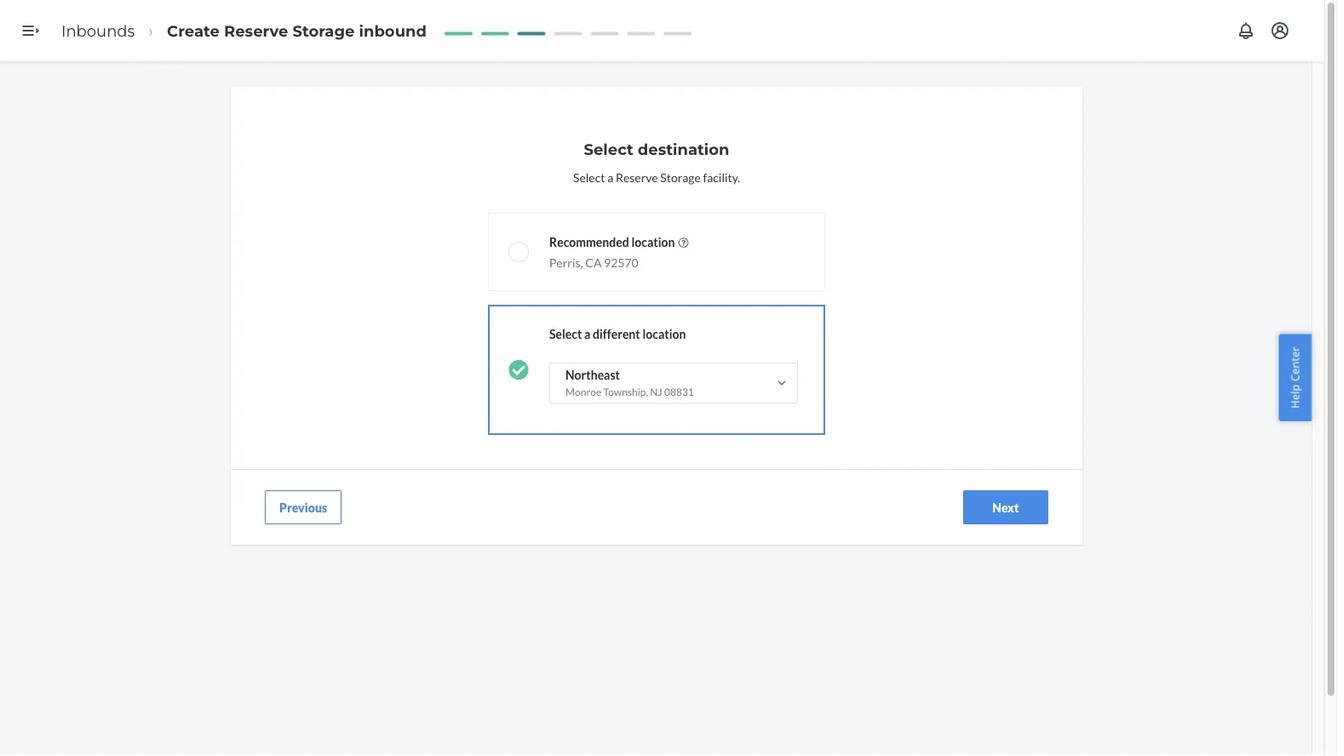 Task type: locate. For each thing, give the bounding box(es) containing it.
0 horizontal spatial reserve
[[224, 21, 288, 40]]

storage down destination
[[661, 170, 701, 184]]

0 vertical spatial storage
[[293, 21, 355, 40]]

open notifications image
[[1236, 20, 1257, 41]]

open account menu image
[[1270, 20, 1291, 41]]

1 horizontal spatial reserve
[[616, 170, 658, 184]]

check circle image
[[509, 360, 529, 380]]

select up recommended
[[573, 170, 605, 184]]

open navigation image
[[20, 20, 41, 41]]

center
[[1288, 347, 1303, 382]]

select for select a reserve storage facility.
[[573, 170, 605, 184]]

0 vertical spatial reserve
[[224, 21, 288, 40]]

1 horizontal spatial storage
[[661, 170, 701, 184]]

storage left inbound
[[293, 21, 355, 40]]

create
[[167, 21, 220, 40]]

0 vertical spatial a
[[608, 170, 614, 184]]

0 horizontal spatial storage
[[293, 21, 355, 40]]

92570
[[604, 255, 639, 270]]

a for reserve
[[608, 170, 614, 184]]

a down select destination
[[608, 170, 614, 184]]

0 vertical spatial location
[[632, 235, 675, 249]]

1 vertical spatial a
[[585, 327, 591, 341]]

previous
[[279, 501, 327, 515]]

select up northeast
[[550, 327, 582, 341]]

1 vertical spatial select
[[573, 170, 605, 184]]

next
[[993, 501, 1020, 515]]

1 vertical spatial storage
[[661, 170, 701, 184]]

storage inside the breadcrumbs navigation
[[293, 21, 355, 40]]

destination
[[638, 140, 730, 158]]

reserve down select destination
[[616, 170, 658, 184]]

different
[[593, 327, 641, 341]]

0 vertical spatial select
[[584, 140, 634, 158]]

location right different
[[643, 327, 686, 341]]

reserve right 'create'
[[224, 21, 288, 40]]

0 horizontal spatial a
[[585, 327, 591, 341]]

storage
[[293, 21, 355, 40], [661, 170, 701, 184]]

location left question circle icon
[[632, 235, 675, 249]]

a left different
[[585, 327, 591, 341]]

location
[[632, 235, 675, 249], [643, 327, 686, 341]]

select
[[584, 140, 634, 158], [573, 170, 605, 184], [550, 327, 582, 341]]

1 horizontal spatial a
[[608, 170, 614, 184]]

select for select a different location
[[550, 327, 582, 341]]

select a different location
[[550, 327, 686, 341]]

create reserve storage inbound
[[167, 21, 427, 40]]

perris, ca 92570
[[550, 255, 639, 270]]

facility.
[[703, 170, 740, 184]]

northeast
[[566, 368, 620, 382]]

2 vertical spatial select
[[550, 327, 582, 341]]

reserve
[[224, 21, 288, 40], [616, 170, 658, 184]]

select up select a reserve storage facility. at the top of the page
[[584, 140, 634, 158]]

recommended location
[[550, 235, 675, 249]]

next button
[[964, 491, 1049, 525]]

a
[[608, 170, 614, 184], [585, 327, 591, 341]]



Task type: vqa. For each thing, say whether or not it's contained in the screenshot.
the top select
yes



Task type: describe. For each thing, give the bounding box(es) containing it.
recommended
[[550, 235, 629, 249]]

select for select destination
[[584, 140, 634, 158]]

08831
[[665, 386, 694, 398]]

northeast monroe township, nj 08831
[[566, 368, 694, 398]]

select destination
[[584, 140, 730, 158]]

ca
[[586, 255, 602, 270]]

breadcrumbs navigation
[[48, 6, 440, 55]]

help center
[[1288, 347, 1303, 409]]

perris,
[[550, 255, 583, 270]]

a for different
[[585, 327, 591, 341]]

inbounds
[[61, 21, 135, 40]]

monroe
[[566, 386, 602, 398]]

township,
[[604, 386, 648, 398]]

nj
[[650, 386, 663, 398]]

inbounds link
[[61, 21, 135, 40]]

1 vertical spatial reserve
[[616, 170, 658, 184]]

question circle image
[[678, 238, 689, 248]]

reserve inside the breadcrumbs navigation
[[224, 21, 288, 40]]

inbound
[[359, 21, 427, 40]]

help
[[1288, 385, 1303, 409]]

1 vertical spatial location
[[643, 327, 686, 341]]

previous button
[[265, 491, 342, 525]]

select a reserve storage facility.
[[573, 170, 740, 184]]

help center button
[[1279, 334, 1312, 422]]



